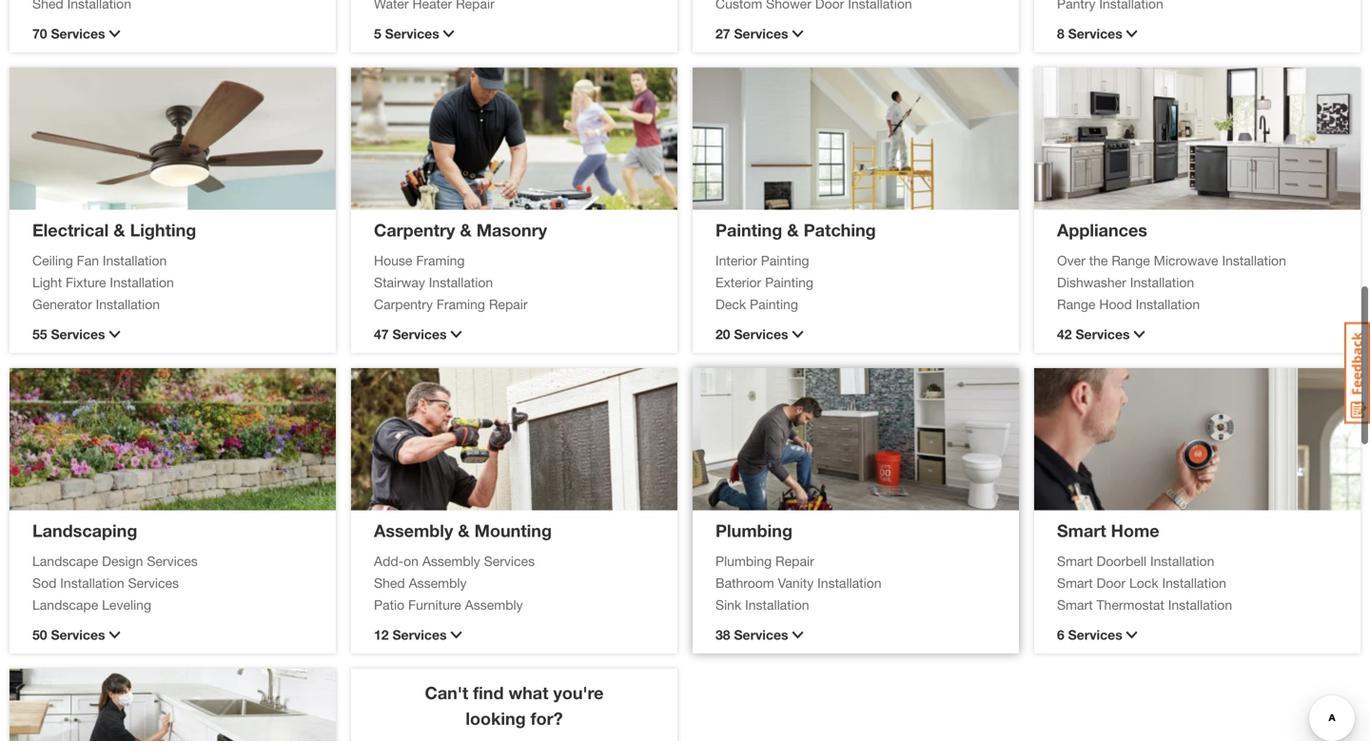 Task type: vqa. For each thing, say whether or not it's contained in the screenshot.


Task type: describe. For each thing, give the bounding box(es) containing it.
patio furniture assembly link
[[374, 595, 655, 615]]

installation down dishwasher installation link
[[1136, 296, 1200, 312]]

plumbing repair bathroom vanity installation sink installation
[[716, 553, 882, 613]]

services for 12 services
[[392, 627, 447, 643]]

6 services
[[1057, 627, 1123, 643]]

installation inside house framing stairway installation carpentry framing repair
[[429, 275, 493, 290]]

6
[[1057, 627, 1065, 643]]

2 smart from the top
[[1057, 553, 1093, 569]]

vanity
[[778, 575, 814, 591]]

house framing stairway installation carpentry framing repair
[[374, 253, 528, 312]]

house framing link
[[374, 251, 655, 271]]

sod
[[32, 575, 57, 591]]

bathroom vanity installation link
[[716, 573, 996, 593]]

appliances link
[[1057, 220, 1147, 240]]

5
[[374, 26, 381, 41]]

services for 70 services
[[51, 26, 105, 41]]

smart home link
[[1057, 520, 1160, 541]]

over the range microwave installation link
[[1057, 251, 1338, 271]]

services for 27 services
[[734, 26, 788, 41]]

55 services button
[[32, 324, 313, 344]]

bathroom
[[716, 575, 774, 591]]

8
[[1057, 26, 1065, 41]]

70
[[32, 26, 47, 41]]

design
[[102, 553, 143, 569]]

ceiling
[[32, 253, 73, 268]]

what
[[509, 683, 549, 703]]

painting up interior
[[716, 220, 782, 240]]

services for 55 services
[[51, 326, 105, 342]]

installation down electrical & lighting link
[[103, 253, 167, 268]]

generator installation link
[[32, 294, 313, 314]]

fan
[[77, 253, 99, 268]]

house
[[374, 253, 412, 268]]

leveling
[[102, 597, 151, 613]]

services down landscape design services link
[[128, 575, 179, 591]]

50 services button
[[32, 625, 313, 645]]

12 services
[[374, 627, 447, 643]]

smart home
[[1057, 520, 1160, 541]]

landscape design services link
[[32, 551, 313, 571]]

3 smart from the top
[[1057, 575, 1093, 591]]

1 vertical spatial framing
[[437, 296, 485, 312]]

deck
[[716, 296, 746, 312]]

27
[[716, 26, 730, 41]]

55 services
[[32, 326, 105, 342]]

installation up smart door lock installation link
[[1150, 553, 1215, 569]]

0 vertical spatial range
[[1112, 253, 1150, 268]]

1 vertical spatial range
[[1057, 296, 1096, 312]]

carpentry framing repair link
[[374, 294, 655, 314]]

installation inside landscape design services sod installation services landscape leveling
[[60, 575, 124, 591]]

for?
[[531, 708, 563, 729]]

12 services button
[[374, 625, 655, 645]]

plumbing link
[[716, 520, 793, 541]]

services up the sod installation services 'link'
[[147, 553, 198, 569]]

8 services button
[[1057, 24, 1338, 44]]

exterior painting link
[[716, 273, 996, 293]]

services for 6 services
[[1068, 627, 1123, 643]]

installation down microwave
[[1130, 275, 1194, 290]]

generator
[[32, 296, 92, 312]]

repair inside house framing stairway installation carpentry framing repair
[[489, 296, 528, 312]]

20
[[716, 326, 730, 342]]

27 services
[[716, 26, 788, 41]]

services for 5 services
[[385, 26, 439, 41]]

47
[[374, 326, 389, 342]]

carpentry & masonry
[[374, 220, 547, 240]]

shed assembly link
[[374, 573, 655, 593]]

assembly up on
[[374, 520, 453, 541]]

appliances
[[1057, 220, 1147, 240]]

hood
[[1099, 296, 1132, 312]]

70 services
[[32, 26, 105, 41]]

lighting
[[130, 220, 196, 240]]

38 services
[[716, 627, 788, 643]]

dishwasher installation link
[[1057, 273, 1338, 293]]

42 services
[[1057, 326, 1130, 342]]

2 landscape from the top
[[32, 597, 98, 613]]

smart thermostat installation link
[[1057, 595, 1338, 615]]

ceiling fan installation link
[[32, 251, 313, 271]]

assembly up furniture
[[409, 575, 467, 591]]

thermostat
[[1097, 597, 1164, 613]]

range hood installation link
[[1057, 294, 1338, 314]]

painting down painting & patching 'link'
[[761, 253, 809, 268]]

12
[[374, 627, 389, 643]]

stairway
[[374, 275, 425, 290]]

can't find what you're looking for?
[[425, 683, 604, 729]]

smart door lock installation link
[[1057, 573, 1338, 593]]

38 services button
[[716, 625, 996, 645]]

lock
[[1129, 575, 1159, 591]]

1 carpentry from the top
[[374, 220, 455, 240]]

plumbing for plumbing
[[716, 520, 793, 541]]



Task type: locate. For each thing, give the bounding box(es) containing it.
20 services button
[[716, 324, 996, 344]]

services right the 20
[[734, 326, 788, 342]]

1 horizontal spatial repair
[[775, 553, 814, 569]]

add-on assembly services shed assembly patio furniture assembly
[[374, 553, 535, 613]]

light
[[32, 275, 62, 290]]

landscaping link
[[32, 520, 137, 541]]

services for 50 services
[[51, 627, 105, 643]]

installation down vanity
[[745, 597, 809, 613]]

0 vertical spatial plumbing
[[716, 520, 793, 541]]

stairway installation link
[[374, 273, 655, 293]]

doorbell
[[1097, 553, 1147, 569]]

services for 47 services
[[392, 326, 447, 342]]

services inside add-on assembly services shed assembly patio furniture assembly
[[484, 553, 535, 569]]

painting
[[716, 220, 782, 240], [761, 253, 809, 268], [765, 275, 813, 290], [750, 296, 798, 312]]

microwave
[[1154, 253, 1218, 268]]

repair
[[489, 296, 528, 312], [775, 553, 814, 569]]

0 vertical spatial framing
[[416, 253, 465, 268]]

range
[[1112, 253, 1150, 268], [1057, 296, 1096, 312]]

assembly & mounting
[[374, 520, 552, 541]]

carpentry & masonry link
[[374, 220, 547, 240]]

feedback link image
[[1344, 322, 1370, 424]]

installation up dishwasher installation link
[[1222, 253, 1286, 268]]

& for masonry
[[460, 220, 472, 240]]

plumbing for plumbing repair bathroom vanity installation sink installation
[[716, 553, 772, 569]]

& for lighting
[[113, 220, 125, 240]]

mounting
[[474, 520, 552, 541]]

sink
[[716, 597, 741, 613]]

0 horizontal spatial repair
[[489, 296, 528, 312]]

4 smart from the top
[[1057, 597, 1093, 613]]

services down furniture
[[392, 627, 447, 643]]

landscaping
[[32, 520, 137, 541]]

furniture
[[408, 597, 461, 613]]

framing
[[416, 253, 465, 268], [437, 296, 485, 312]]

services right 5
[[385, 26, 439, 41]]

shed
[[374, 575, 405, 591]]

installation down carpentry & masonry link
[[429, 275, 493, 290]]

0 vertical spatial repair
[[489, 296, 528, 312]]

& for patching
[[787, 220, 799, 240]]

landscape up sod
[[32, 553, 98, 569]]

services right 70
[[51, 26, 105, 41]]

6 services button
[[1057, 625, 1338, 645]]

landscape
[[32, 553, 98, 569], [32, 597, 98, 613]]

carpentry
[[374, 220, 455, 240], [374, 296, 433, 312]]

50 services
[[32, 627, 105, 643]]

services for 8 services
[[1068, 26, 1123, 41]]

looking
[[466, 708, 526, 729]]

1 vertical spatial carpentry
[[374, 296, 433, 312]]

27 services button
[[716, 24, 996, 44]]

installation down design
[[60, 575, 124, 591]]

& for mounting
[[458, 520, 470, 541]]

services up shed assembly link
[[484, 553, 535, 569]]

0 vertical spatial landscape
[[32, 553, 98, 569]]

landscape up 50 services
[[32, 597, 98, 613]]

services right '50'
[[51, 627, 105, 643]]

door
[[1097, 575, 1126, 591]]

painting right "exterior"
[[765, 275, 813, 290]]

interior painting exterior painting deck painting
[[716, 253, 813, 312]]

55
[[32, 326, 47, 342]]

1 vertical spatial landscape
[[32, 597, 98, 613]]

painting & patching
[[716, 220, 876, 240]]

1 landscape from the top
[[32, 553, 98, 569]]

0 vertical spatial carpentry
[[374, 220, 455, 240]]

0 horizontal spatial range
[[1057, 296, 1096, 312]]

framing down stairway installation link on the top
[[437, 296, 485, 312]]

sink installation link
[[716, 595, 996, 615]]

1 vertical spatial plumbing
[[716, 553, 772, 569]]

installation down smart door lock installation link
[[1168, 597, 1232, 613]]

smart up doorbell
[[1057, 520, 1106, 541]]

services for 42 services
[[1076, 326, 1130, 342]]

smart doorbell installation smart door lock installation smart thermostat installation
[[1057, 553, 1232, 613]]

20 services
[[716, 326, 788, 342]]

landscape design services sod installation services landscape leveling
[[32, 553, 198, 613]]

& left mounting
[[458, 520, 470, 541]]

1 horizontal spatial range
[[1112, 253, 1150, 268]]

smart down smart home link
[[1057, 553, 1093, 569]]

&
[[113, 220, 125, 240], [460, 220, 472, 240], [787, 220, 799, 240], [458, 520, 470, 541]]

services right 27 on the right top of page
[[734, 26, 788, 41]]

find
[[473, 683, 504, 703]]

interior painting link
[[716, 251, 996, 271]]

services for 38 services
[[734, 627, 788, 643]]

installation down smart doorbell installation link
[[1162, 575, 1226, 591]]

add-
[[374, 553, 404, 569]]

repair inside plumbing repair bathroom vanity installation sink installation
[[775, 553, 814, 569]]

framing down carpentry & masonry link
[[416, 253, 465, 268]]

smart doorbell installation link
[[1057, 551, 1338, 571]]

assembly down shed assembly link
[[465, 597, 523, 613]]

& left patching on the right top
[[787, 220, 799, 240]]

& left masonry on the top of page
[[460, 220, 472, 240]]

on
[[404, 553, 419, 569]]

you're
[[553, 683, 604, 703]]

range right the
[[1112, 253, 1150, 268]]

plumbing inside plumbing repair bathroom vanity installation sink installation
[[716, 553, 772, 569]]

electrical
[[32, 220, 109, 240]]

over the range microwave installation dishwasher installation range hood installation
[[1057, 253, 1286, 312]]

painting up '20 services'
[[750, 296, 798, 312]]

range down dishwasher
[[1057, 296, 1096, 312]]

services down generator
[[51, 326, 105, 342]]

services
[[51, 26, 105, 41], [385, 26, 439, 41], [734, 26, 788, 41], [1068, 26, 1123, 41], [51, 326, 105, 342], [392, 326, 447, 342], [734, 326, 788, 342], [1076, 326, 1130, 342], [147, 553, 198, 569], [484, 553, 535, 569], [128, 575, 179, 591], [51, 627, 105, 643], [392, 627, 447, 643], [734, 627, 788, 643], [1068, 627, 1123, 643]]

deck painting link
[[716, 294, 996, 314]]

47 services
[[374, 326, 447, 342]]

1 plumbing from the top
[[716, 520, 793, 541]]

1 smart from the top
[[1057, 520, 1106, 541]]

ceiling fan installation light fixture installation generator installation
[[32, 253, 174, 312]]

smart
[[1057, 520, 1106, 541], [1057, 553, 1093, 569], [1057, 575, 1093, 591], [1057, 597, 1093, 613]]

services right '38'
[[734, 627, 788, 643]]

plumbing
[[716, 520, 793, 541], [716, 553, 772, 569]]

services right 6
[[1068, 627, 1123, 643]]

home
[[1111, 520, 1160, 541]]

70 services button
[[32, 24, 313, 44]]

installation down plumbing repair link
[[817, 575, 882, 591]]

services inside "button"
[[51, 627, 105, 643]]

2 plumbing from the top
[[716, 553, 772, 569]]

2 carpentry from the top
[[374, 296, 433, 312]]

assembly down "assembly & mounting" link
[[422, 553, 480, 569]]

47 services button
[[374, 324, 655, 344]]

smart up 6
[[1057, 597, 1093, 613]]

electrical & lighting
[[32, 220, 196, 240]]

smart left door
[[1057, 575, 1093, 591]]

masonry
[[476, 220, 547, 240]]

carpentry up the house
[[374, 220, 455, 240]]

patio
[[374, 597, 405, 613]]

add-on assembly services link
[[374, 551, 655, 571]]

installation down ceiling fan installation link on the top left
[[110, 275, 174, 290]]

5 services button
[[374, 24, 655, 44]]

electrical & lighting link
[[32, 220, 196, 240]]

repair down stairway installation link on the top
[[489, 296, 528, 312]]

services down the hood
[[1076, 326, 1130, 342]]

over
[[1057, 253, 1085, 268]]

carpentry inside house framing stairway installation carpentry framing repair
[[374, 296, 433, 312]]

fixture
[[66, 275, 106, 290]]

1 vertical spatial repair
[[775, 553, 814, 569]]

repair up vanity
[[775, 553, 814, 569]]

services right the "47" at the top left of the page
[[392, 326, 447, 342]]

services for 20 services
[[734, 326, 788, 342]]

interior
[[716, 253, 757, 268]]

5 services
[[374, 26, 439, 41]]

light fixture installation link
[[32, 273, 313, 293]]

services right 8
[[1068, 26, 1123, 41]]

plumbing repair link
[[716, 551, 996, 571]]

services inside 'button'
[[734, 627, 788, 643]]

50
[[32, 627, 47, 643]]

& left lighting
[[113, 220, 125, 240]]

installation down fixture
[[96, 296, 160, 312]]

38
[[716, 627, 730, 643]]

assembly
[[374, 520, 453, 541], [422, 553, 480, 569], [409, 575, 467, 591], [465, 597, 523, 613]]

dishwasher
[[1057, 275, 1126, 290]]

carpentry down stairway
[[374, 296, 433, 312]]

landscape leveling link
[[32, 595, 313, 615]]

patching
[[804, 220, 876, 240]]

8 services
[[1057, 26, 1123, 41]]



